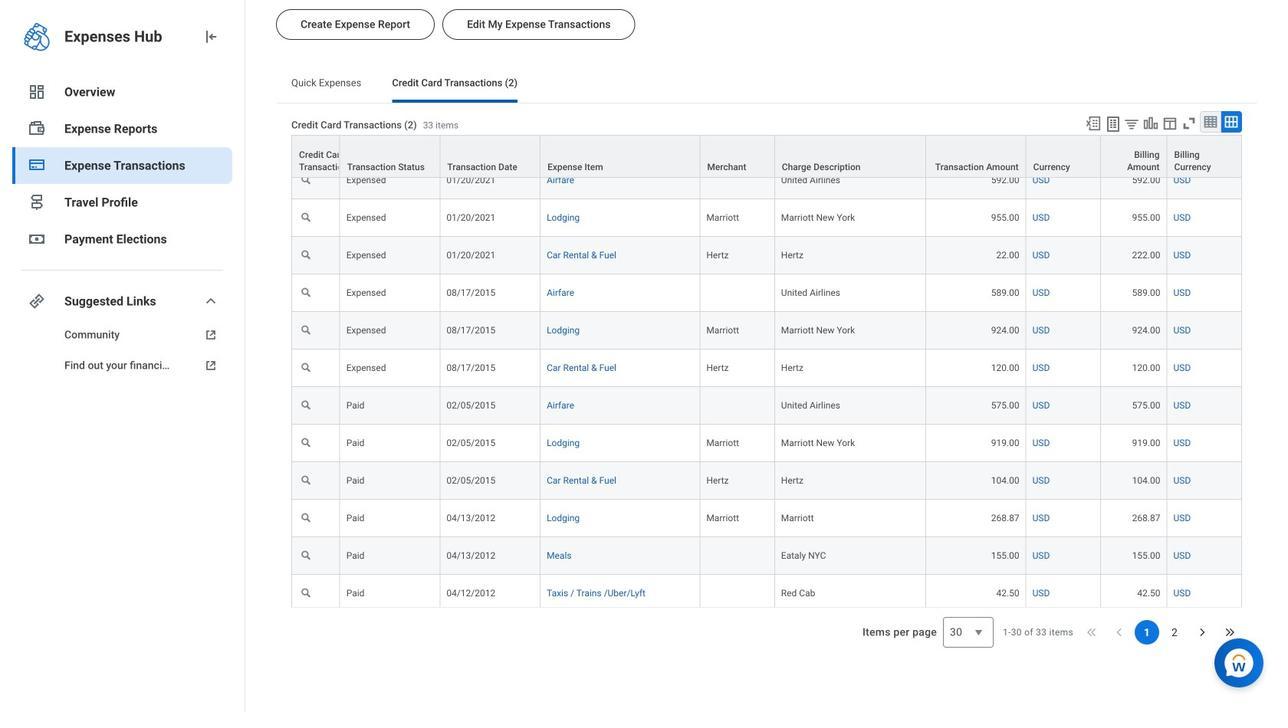 Task type: locate. For each thing, give the bounding box(es) containing it.
toolbar
[[1079, 111, 1243, 135]]

expensed element for fifth row from the top
[[347, 247, 386, 261]]

2 cell from the top
[[701, 275, 775, 312]]

dollar image
[[28, 230, 46, 249]]

chevron right small image
[[1195, 625, 1211, 641]]

credit card image
[[28, 156, 46, 174]]

4 paid element from the top
[[347, 510, 365, 524]]

paid element for 14th row from the top
[[347, 585, 365, 599]]

pagination element
[[1004, 608, 1243, 658]]

expenses hub element
[[64, 26, 189, 48]]

cell for paid element for sixth row from the bottom of the page
[[701, 387, 775, 425]]

status
[[1004, 627, 1074, 639]]

export to excel image
[[1086, 115, 1102, 132]]

expensed element for fourth row from the top of the page
[[347, 210, 386, 223]]

navigation pane region
[[0, 0, 246, 713]]

6 expensed element from the top
[[347, 360, 386, 374]]

5 cell from the top
[[701, 575, 775, 613]]

paid element for sixth row from the bottom of the page
[[347, 397, 365, 411]]

4 expensed element from the top
[[347, 285, 386, 298]]

closed element
[[347, 134, 375, 148]]

row
[[292, 124, 1243, 162], [292, 135, 1243, 178], [292, 162, 1243, 200], [292, 200, 1243, 237], [292, 237, 1243, 275], [292, 275, 1243, 312], [292, 312, 1243, 350], [292, 350, 1243, 387], [292, 387, 1243, 425], [292, 425, 1243, 463], [292, 463, 1243, 500], [292, 500, 1243, 538], [292, 538, 1243, 575], [292, 575, 1243, 613]]

list
[[1135, 621, 1188, 645]]

5 paid element from the top
[[347, 548, 365, 562]]

expand/collapse chart image
[[1143, 115, 1160, 132]]

5 row from the top
[[292, 237, 1243, 275]]

4 cell from the top
[[701, 538, 775, 575]]

6 paid element from the top
[[347, 585, 365, 599]]

2 expensed element from the top
[[347, 210, 386, 223]]

3 row from the top
[[292, 162, 1243, 200]]

fullscreen image
[[1181, 115, 1198, 132]]

expensed element
[[347, 172, 386, 186], [347, 210, 386, 223], [347, 247, 386, 261], [347, 285, 386, 298], [347, 322, 386, 336], [347, 360, 386, 374]]

2 paid element from the top
[[347, 435, 365, 449]]

tab list
[[276, 66, 1258, 103]]

11 row from the top
[[292, 463, 1243, 500]]

cell
[[701, 162, 775, 200], [701, 275, 775, 312], [701, 387, 775, 425], [701, 538, 775, 575], [701, 575, 775, 613]]

5 expensed element from the top
[[347, 322, 386, 336]]

12 row from the top
[[292, 500, 1243, 538]]

chevron 2x right small image
[[1223, 625, 1238, 641]]

1 cell from the top
[[701, 162, 775, 200]]

export to worksheets image
[[1105, 115, 1123, 133]]

ext link image
[[202, 358, 220, 374]]

3 cell from the top
[[701, 387, 775, 425]]

cell for 6th expensed element from the bottom of the page
[[701, 162, 775, 200]]

paid element for third row from the bottom of the page
[[347, 510, 365, 524]]

1 paid element from the top
[[347, 397, 365, 411]]

expand table image
[[1224, 114, 1240, 130]]

3 paid element from the top
[[347, 473, 365, 486]]

3 expensed element from the top
[[347, 247, 386, 261]]

dashboard image
[[28, 83, 46, 101]]

select to filter grid data image
[[1124, 116, 1141, 132]]

paid element
[[347, 397, 365, 411], [347, 435, 365, 449], [347, 473, 365, 486], [347, 510, 365, 524], [347, 548, 365, 562], [347, 585, 365, 599]]



Task type: describe. For each thing, give the bounding box(es) containing it.
paid element for tenth row from the top of the page
[[347, 435, 365, 449]]

7 row from the top
[[292, 312, 1243, 350]]

8 row from the top
[[292, 350, 1243, 387]]

10 row from the top
[[292, 425, 1243, 463]]

9 row from the top
[[292, 387, 1243, 425]]

list inside pagination element
[[1135, 621, 1188, 645]]

6 row from the top
[[292, 275, 1243, 312]]

click to view/edit grid preferences image
[[1162, 115, 1179, 132]]

timeline milestone image
[[28, 193, 46, 212]]

chevron left small image
[[1112, 625, 1128, 641]]

ext link image
[[202, 328, 220, 343]]

expensed element for seventh row from the bottom
[[347, 360, 386, 374]]

chevron 2x left small image
[[1085, 625, 1100, 641]]

14 row from the top
[[292, 575, 1243, 613]]

1 expensed element from the top
[[347, 172, 386, 186]]

status inside pagination element
[[1004, 627, 1074, 639]]

2 row from the top
[[292, 135, 1243, 178]]

paid element for 4th row from the bottom of the page
[[347, 473, 365, 486]]

cell for paid element related to 14th row from the top
[[701, 575, 775, 613]]

link image
[[28, 292, 46, 311]]

expensed element for sixth row
[[347, 285, 386, 298]]

13 row from the top
[[292, 538, 1243, 575]]

expensed element for 8th row from the bottom of the page
[[347, 322, 386, 336]]

table image
[[1204, 114, 1219, 130]]

1 row from the top
[[292, 124, 1243, 162]]

cell for paid element associated with 2nd row from the bottom
[[701, 538, 775, 575]]

paid element for 2nd row from the bottom
[[347, 548, 365, 562]]

chevron down small image
[[202, 292, 220, 311]]

task pay image
[[28, 120, 46, 138]]

4 row from the top
[[292, 200, 1243, 237]]

items per page element
[[861, 608, 994, 658]]

transformation import image
[[202, 28, 220, 46]]



Task type: vqa. For each thing, say whether or not it's contained in the screenshot.
first group
no



